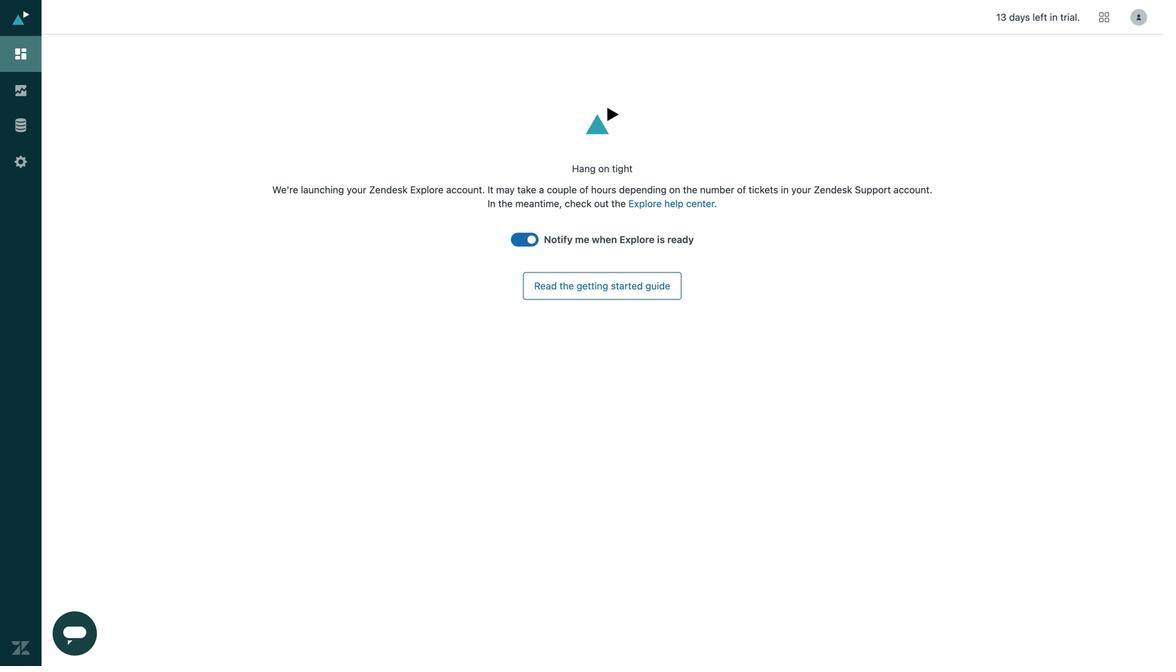 Task type: vqa. For each thing, say whether or not it's contained in the screenshot.
they
no



Task type: describe. For each thing, give the bounding box(es) containing it.
check
[[565, 198, 592, 210]]

1 vertical spatial explore
[[629, 198, 662, 210]]

reports image
[[12, 81, 30, 99]]

2 account. from the left
[[894, 184, 933, 196]]

started
[[611, 280, 643, 292]]

it
[[488, 184, 494, 196]]

the right out
[[612, 198, 626, 210]]

is
[[657, 234, 665, 246]]

a
[[539, 184, 544, 196]]

may
[[496, 184, 515, 196]]

in inside the 'we're launching your zendesk explore account. it may take a couple of hours depending on the number of tickets in your zendesk support account. in the meantime, check out the explore help center .'
[[781, 184, 789, 196]]

admin image
[[12, 153, 30, 171]]

2 of from the left
[[737, 184, 746, 196]]

ready
[[668, 234, 694, 246]]

tickets
[[749, 184, 779, 196]]

when
[[592, 234, 617, 246]]

in
[[488, 198, 496, 210]]

days
[[1009, 11, 1030, 23]]

0 vertical spatial explore
[[410, 184, 444, 196]]

2 your from the left
[[792, 184, 811, 196]]

help
[[665, 198, 684, 210]]

tight
[[612, 163, 633, 175]]

we're
[[272, 184, 298, 196]]

depending
[[619, 184, 667, 196]]

2 vertical spatial explore
[[620, 234, 655, 246]]

read the getting started guide button
[[523, 273, 682, 300]]

meantime,
[[515, 198, 562, 210]]

couple
[[547, 184, 577, 196]]

the up center
[[683, 184, 698, 196]]

number
[[700, 184, 735, 196]]

the inside button
[[560, 280, 574, 292]]

explore help center link
[[629, 198, 714, 210]]

1 zendesk from the left
[[369, 184, 408, 196]]

take
[[517, 184, 536, 196]]

we're launching your zendesk explore account. it may take a couple of hours depending on the number of tickets in your zendesk support account. in the meantime, check out the explore help center .
[[272, 184, 933, 210]]

the down may
[[498, 198, 513, 210]]

launching
[[301, 184, 344, 196]]

0 vertical spatial in
[[1050, 11, 1058, 23]]

notify
[[544, 234, 573, 246]]



Task type: locate. For each thing, give the bounding box(es) containing it.
zendesk left support
[[814, 184, 853, 196]]

read the getting started guide
[[534, 280, 671, 292]]

0 vertical spatial on
[[598, 163, 610, 175]]

on left tight in the right of the page
[[598, 163, 610, 175]]

13 days left in trial.
[[996, 11, 1080, 23]]

1 horizontal spatial in
[[1050, 11, 1058, 23]]

account. left it
[[446, 184, 485, 196]]

of
[[580, 184, 589, 196], [737, 184, 746, 196]]

1 vertical spatial in
[[781, 184, 789, 196]]

your right launching
[[347, 184, 367, 196]]

in
[[1050, 11, 1058, 23], [781, 184, 789, 196]]

the
[[683, 184, 698, 196], [498, 198, 513, 210], [612, 198, 626, 210], [560, 280, 574, 292]]

of up "check"
[[580, 184, 589, 196]]

zendesk
[[369, 184, 408, 196], [814, 184, 853, 196]]

your
[[347, 184, 367, 196], [792, 184, 811, 196]]

hours
[[591, 184, 617, 196]]

the right read
[[560, 280, 574, 292]]

zendesk right launching
[[369, 184, 408, 196]]

on inside the 'we're launching your zendesk explore account. it may take a couple of hours depending on the number of tickets in your zendesk support account. in the meantime, check out the explore help center .'
[[669, 184, 681, 196]]

0 horizontal spatial of
[[580, 184, 589, 196]]

getting
[[577, 280, 608, 292]]

1 horizontal spatial zendesk
[[814, 184, 853, 196]]

trial.
[[1061, 11, 1080, 23]]

1 horizontal spatial your
[[792, 184, 811, 196]]

0 horizontal spatial zendesk
[[369, 184, 408, 196]]

left
[[1033, 11, 1048, 23]]

guide
[[646, 280, 671, 292]]

13
[[996, 11, 1007, 23]]

0 horizontal spatial your
[[347, 184, 367, 196]]

1 your from the left
[[347, 184, 367, 196]]

1 horizontal spatial account.
[[894, 184, 933, 196]]

dashboard image
[[12, 45, 30, 63]]

hang on tight
[[572, 163, 633, 175]]

in right left
[[1050, 11, 1058, 23]]

1 horizontal spatial on
[[669, 184, 681, 196]]

0 horizontal spatial on
[[598, 163, 610, 175]]

hang
[[572, 163, 596, 175]]

2 zendesk from the left
[[814, 184, 853, 196]]

read
[[534, 280, 557, 292]]

1 vertical spatial on
[[669, 184, 681, 196]]

center
[[686, 198, 714, 210]]

zendesk image
[[12, 640, 30, 658]]

of left tickets
[[737, 184, 746, 196]]

in right tickets
[[781, 184, 789, 196]]

support
[[855, 184, 891, 196]]

1 horizontal spatial of
[[737, 184, 746, 196]]

explore
[[410, 184, 444, 196], [629, 198, 662, 210], [620, 234, 655, 246]]

0 horizontal spatial account.
[[446, 184, 485, 196]]

0 horizontal spatial in
[[781, 184, 789, 196]]

notify me when explore is ready
[[544, 234, 694, 246]]

on
[[598, 163, 610, 175], [669, 184, 681, 196]]

account.
[[446, 184, 485, 196], [894, 184, 933, 196]]

explore left the is
[[620, 234, 655, 246]]

out
[[594, 198, 609, 210]]

.
[[714, 198, 717, 210]]

1 account. from the left
[[446, 184, 485, 196]]

account. right support
[[894, 184, 933, 196]]

datasets image
[[9, 114, 32, 138]]

zendesk products image
[[1100, 12, 1109, 22]]

1 of from the left
[[580, 184, 589, 196]]

explore down 'depending'
[[629, 198, 662, 210]]

me
[[575, 234, 590, 246]]

explore left it
[[410, 184, 444, 196]]

your right tickets
[[792, 184, 811, 196]]

on up the help
[[669, 184, 681, 196]]



